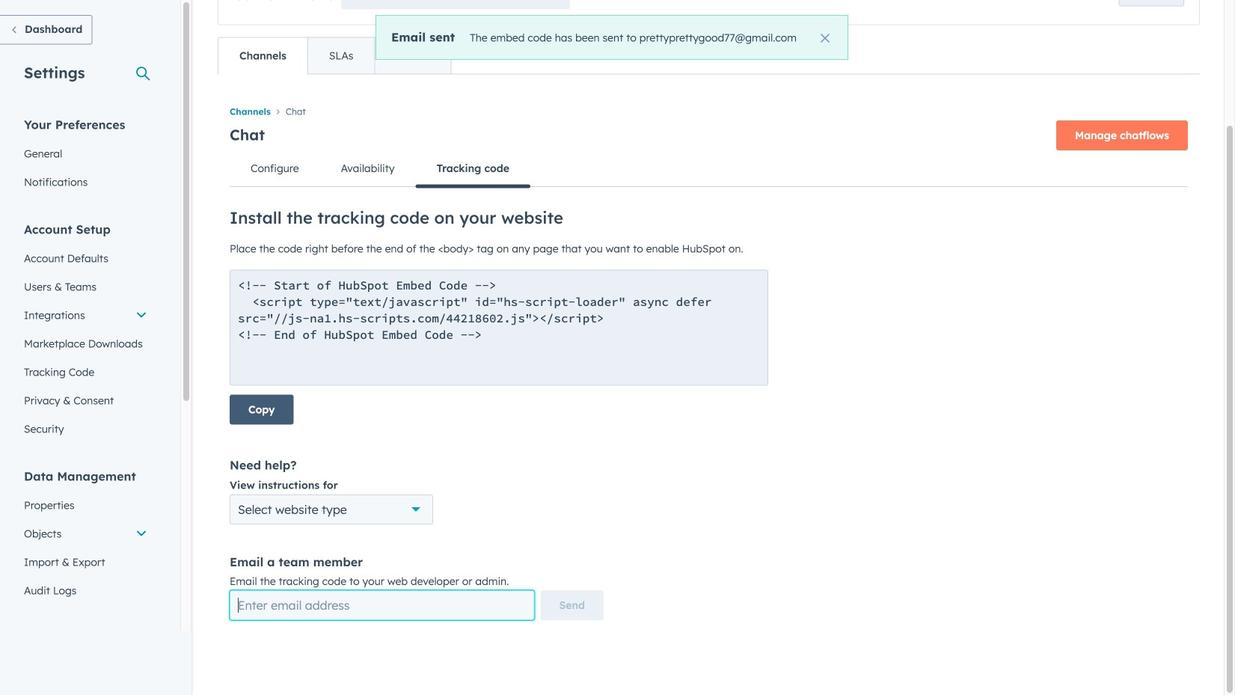 Task type: describe. For each thing, give the bounding box(es) containing it.
account setup element
[[15, 221, 156, 443]]

data management element
[[15, 468, 156, 605]]

2 navigation from the top
[[230, 150, 1188, 188]]

your preferences element
[[15, 116, 156, 196]]



Task type: vqa. For each thing, say whether or not it's contained in the screenshot.
NAVIGATION
yes



Task type: locate. For each thing, give the bounding box(es) containing it.
tab list
[[218, 37, 452, 74]]

tab panel
[[218, 74, 1200, 632]]

navigation
[[230, 101, 1188, 120], [230, 150, 1188, 188]]

banner
[[230, 116, 1188, 150]]

alert
[[376, 15, 849, 60]]

close image
[[821, 34, 830, 43]]

0 vertical spatial navigation
[[230, 101, 1188, 120]]

1 vertical spatial navigation
[[230, 150, 1188, 188]]

1 navigation from the top
[[230, 101, 1188, 120]]

Enter email address text field
[[230, 590, 535, 620]]



